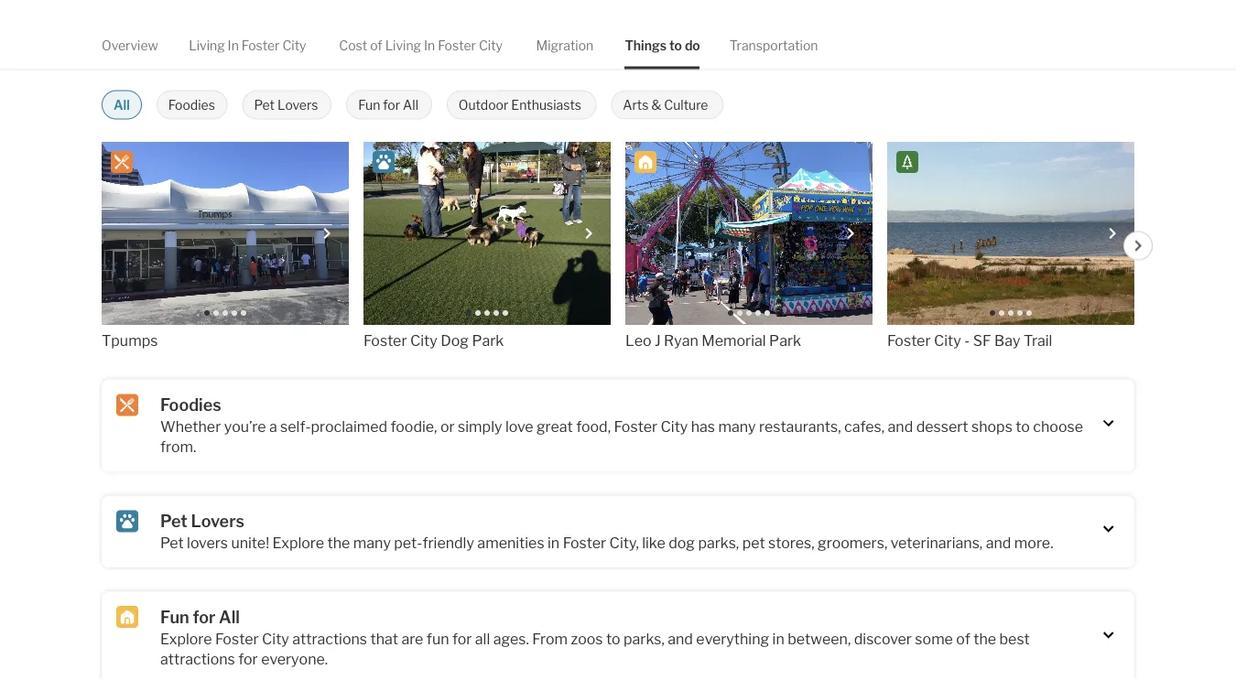 Task type: describe. For each thing, give the bounding box(es) containing it.
in inside pet lovers pet lovers unite! explore the many pet-friendly amenities in foster city, like dog parks, pet stores, groomers, veterinarians, and more.
[[548, 534, 560, 552]]

foster city - sf bay trail
[[887, 332, 1053, 350]]

many inside pet lovers pet lovers unite! explore the many pet-friendly amenities in foster city, like dog parks, pet stores, groomers, veterinarians, and more.
[[353, 534, 391, 552]]

city up enthusiasts
[[548, 42, 588, 67]]

shops
[[972, 418, 1013, 436]]

arts
[[623, 98, 649, 113]]

city inside the foodies whether you're a self-proclaimed foodie, or simply love great food, foster city has many restaurants, cafes, and dessert shops to choose from.
[[661, 418, 688, 436]]

between,
[[788, 630, 851, 648]]

choose
[[1033, 418, 1083, 436]]

&
[[651, 98, 661, 113]]

from.
[[160, 439, 196, 456]]

outdoor enthusiasts
[[459, 98, 581, 113]]

foster inside the foodies whether you're a self-proclaimed foodie, or simply love great food, foster city has many restaurants, cafes, and dessert shops to choose from.
[[614, 418, 658, 436]]

slide 2 dot image for tpumps
[[213, 311, 219, 316]]

j
[[655, 332, 661, 350]]

slide 5 dot image for foster city - sf bay trail
[[1027, 311, 1032, 316]]

for left everyone.
[[238, 651, 258, 668]]

great
[[537, 418, 573, 436]]

pet-
[[394, 534, 423, 552]]

and inside fun for all explore foster city attractions that are fun for all ages. from zoos to parks, and everything in between, discover some of the best attractions for everyone.
[[668, 630, 693, 648]]

lovers for pet lovers pet lovers unite! explore the many pet-friendly amenities in foster city, like dog parks, pet stores, groomers, veterinarians, and more.
[[191, 512, 244, 532]]

slide 2 dot image for leo j ryan memorial park
[[737, 311, 743, 316]]

for down lovers
[[193, 608, 216, 628]]

1 horizontal spatial attractions
[[292, 630, 367, 648]]

things
[[625, 38, 667, 53]]

more.
[[1015, 534, 1054, 552]]

outdoor
[[459, 98, 509, 113]]

whether
[[160, 418, 221, 436]]

the inside pet lovers pet lovers unite! explore the many pet-friendly amenities in foster city, like dog parks, pet stores, groomers, veterinarians, and more.
[[327, 534, 350, 552]]

pet lovers
[[254, 98, 318, 113]]

1 horizontal spatial of
[[370, 38, 382, 53]]

migration
[[536, 38, 594, 53]]

next image for foster city - sf bay trail
[[1108, 228, 1119, 239]]

all for fun for all
[[403, 98, 418, 113]]

city up 'outdoor'
[[479, 38, 503, 53]]

love
[[505, 418, 533, 436]]

parks, for pet lovers
[[698, 534, 739, 552]]

are
[[401, 630, 423, 648]]

foster city dog park
[[364, 332, 504, 350]]

slide 1 dot image for tpumps
[[204, 311, 210, 316]]

0 horizontal spatial of
[[236, 42, 256, 67]]

dog
[[669, 534, 695, 552]]

arts & culture
[[623, 98, 708, 113]]

foodies whether you're a self-proclaimed foodie, or simply love great food, foster city has many restaurants, cafes, and dessert shops to choose from.
[[160, 396, 1083, 456]]

has
[[691, 418, 715, 436]]

tpumps
[[102, 332, 158, 350]]

lovers
[[187, 534, 228, 552]]

cafes,
[[844, 418, 885, 436]]

cost of living in foster city
[[339, 38, 503, 53]]

like
[[642, 534, 666, 552]]

and inside pet lovers pet lovers unite! explore the many pet-friendly amenities in foster city, like dog parks, pet stores, groomers, veterinarians, and more.
[[986, 534, 1011, 552]]

-
[[965, 332, 970, 350]]

fun for fun for all explore foster city attractions that are fun for all ages. from zoos to parks, and everything in between, discover some of the best attractions for everyone.
[[160, 608, 189, 628]]

overview link
[[102, 22, 158, 69]]

many inside the foodies whether you're a self-proclaimed foodie, or simply love great food, foster city has many restaurants, cafes, and dessert shops to choose from.
[[718, 418, 756, 436]]

pet lovers pet lovers unite! explore the many pet-friendly amenities in foster city, like dog parks, pet stores, groomers, veterinarians, and more.
[[160, 512, 1054, 552]]

foodies for foodies whether you're a self-proclaimed foodie, or simply love great food, foster city has many restaurants, cafes, and dessert shops to choose from.
[[160, 396, 221, 416]]

explore inside fun for all explore foster city attractions that are fun for all ages. from zoos to parks, and everything in between, discover some of the best attractions for everyone.
[[160, 630, 212, 648]]

pet for pet lovers pet lovers unite! explore the many pet-friendly amenities in foster city, like dog parks, pet stores, groomers, veterinarians, and more.
[[160, 512, 188, 532]]

living in foster city
[[189, 38, 306, 53]]

transportation link
[[730, 22, 818, 69]]

for down things
[[383, 98, 400, 113]]

you're
[[224, 418, 266, 436]]

foster inside pet lovers pet lovers unite! explore the many pet-friendly amenities in foster city, like dog parks, pet stores, groomers, veterinarians, and more.
[[563, 534, 606, 552]]

slide 3 dot image for leo j ryan memorial park
[[746, 311, 752, 316]]

slide 2 dot image
[[475, 311, 481, 316]]

leo j ryan memorial park
[[625, 332, 801, 350]]

explore some of the best things to do in foster city
[[102, 42, 588, 67]]

some inside fun for all explore foster city attractions that are fun for all ages. from zoos to parks, and everything in between, discover some of the best attractions for everyone.
[[915, 630, 953, 648]]

in inside fun for all explore foster city attractions that are fun for all ages. from zoos to parks, and everything in between, discover some of the best attractions for everyone.
[[773, 630, 785, 648]]

city inside fun for all explore foster city attractions that are fun for all ages. from zoos to parks, and everything in between, discover some of the best attractions for everyone.
[[262, 630, 289, 648]]

things to do link
[[625, 22, 700, 69]]

slide 5 dot image for leo j ryan memorial park
[[765, 311, 770, 316]]

all for fun for all explore foster city attractions that are fun for all ages. from zoos to parks, and everything in between, discover some of the best attractions for everyone.
[[219, 608, 240, 628]]

slide 1 dot image for foster city dog park
[[466, 311, 472, 316]]

cost of living in foster city link
[[339, 22, 503, 69]]

leo
[[625, 332, 652, 350]]

the inside fun for all explore foster city attractions that are fun for all ages. from zoos to parks, and everything in between, discover some of the best attractions for everyone.
[[974, 630, 996, 648]]

a
[[269, 418, 277, 436]]

slide 3 dot image for tpumps
[[223, 311, 228, 316]]

2 park from the left
[[769, 332, 801, 350]]

pet
[[742, 534, 765, 552]]

groomers,
[[818, 534, 888, 552]]

unite!
[[231, 534, 269, 552]]

foster inside fun for all explore foster city attractions that are fun for all ages. from zoos to parks, and everything in between, discover some of the best attractions for everyone.
[[215, 630, 259, 648]]

discover
[[854, 630, 912, 648]]



Task type: locate. For each thing, give the bounding box(es) containing it.
slide 4 dot image
[[494, 311, 499, 316], [1017, 311, 1023, 316]]

2 living from the left
[[385, 38, 421, 53]]

fun for fun for all
[[358, 98, 380, 113]]

all
[[114, 98, 130, 113], [403, 98, 418, 113], [219, 608, 240, 628]]

many left pet- at the left bottom of the page
[[353, 534, 391, 552]]

and
[[888, 418, 913, 436], [986, 534, 1011, 552], [668, 630, 693, 648]]

proclaimed
[[311, 418, 387, 436]]

0 vertical spatial pet
[[254, 98, 275, 113]]

foodies inside the foodies whether you're a self-proclaimed foodie, or simply love great food, foster city has many restaurants, cafes, and dessert shops to choose from.
[[160, 396, 221, 416]]

1 slide 1 dot image from the left
[[204, 311, 210, 316]]

for left all
[[452, 630, 472, 648]]

0 horizontal spatial some
[[179, 42, 232, 67]]

do
[[685, 38, 700, 53], [433, 42, 457, 67]]

0 vertical spatial the
[[260, 42, 292, 67]]

in right amenities
[[548, 534, 560, 552]]

1 slide 4 dot image from the left
[[232, 311, 237, 316]]

2 horizontal spatial slide 1 dot image
[[728, 311, 734, 316]]

1 horizontal spatial slide 1 dot image
[[466, 311, 472, 316]]

restaurants,
[[759, 418, 841, 436]]

culture
[[664, 98, 708, 113]]

2 horizontal spatial the
[[974, 630, 996, 648]]

dessert
[[916, 418, 968, 436]]

fun
[[427, 630, 449, 648]]

2 horizontal spatial slide 3 dot image
[[1008, 311, 1014, 316]]

1 horizontal spatial some
[[915, 630, 953, 648]]

migration link
[[536, 22, 594, 69]]

1 horizontal spatial slide 5 dot image
[[1027, 311, 1032, 316]]

2 slide 4 dot image from the left
[[756, 311, 761, 316]]

1 next image from the left
[[322, 228, 333, 239]]

foodies down living in foster city link
[[168, 98, 215, 113]]

foodies up the whether
[[160, 396, 221, 416]]

2 slide 3 dot image from the left
[[746, 311, 752, 316]]

and left more.
[[986, 534, 1011, 552]]

1 vertical spatial the
[[327, 534, 350, 552]]

pet
[[254, 98, 275, 113], [160, 512, 188, 532], [160, 534, 184, 552]]

bay
[[995, 332, 1021, 350]]

slide 2 dot image
[[213, 311, 219, 316], [737, 311, 743, 316], [999, 311, 1005, 316]]

1 horizontal spatial slide 4 dot image
[[1017, 311, 1023, 316]]

slide 2 dot image for foster city - sf bay trail
[[999, 311, 1005, 316]]

2 horizontal spatial next image
[[1133, 241, 1144, 252]]

slide 3 dot image
[[223, 311, 228, 316], [746, 311, 752, 316], [1008, 311, 1014, 316]]

in left between,
[[773, 630, 785, 648]]

2 vertical spatial and
[[668, 630, 693, 648]]

of up pet lovers on the top of page
[[236, 42, 256, 67]]

1 vertical spatial many
[[353, 534, 391, 552]]

city left -
[[934, 332, 961, 350]]

0 horizontal spatial next image
[[846, 228, 857, 239]]

next image for foster city dog park
[[584, 228, 595, 239]]

1 slide 3 dot image from the left
[[223, 311, 228, 316]]

1 horizontal spatial and
[[888, 418, 913, 436]]

1 vertical spatial parks,
[[624, 630, 665, 648]]

0 horizontal spatial do
[[433, 42, 457, 67]]

0 vertical spatial parks,
[[698, 534, 739, 552]]

everything
[[696, 630, 769, 648]]

or
[[440, 418, 455, 436]]

2 slide 5 dot image from the left
[[765, 311, 770, 316]]

of right discover
[[956, 630, 971, 648]]

lovers for pet lovers
[[278, 98, 318, 113]]

explore inside pet lovers pet lovers unite! explore the many pet-friendly amenities in foster city, like dog parks, pet stores, groomers, veterinarians, and more.
[[272, 534, 324, 552]]

0 vertical spatial some
[[179, 42, 232, 67]]

0 vertical spatial many
[[718, 418, 756, 436]]

next image
[[846, 228, 857, 239], [1108, 228, 1119, 239], [1133, 241, 1144, 252]]

attractions
[[292, 630, 367, 648], [160, 651, 235, 668]]

3 slide 2 dot image from the left
[[999, 311, 1005, 316]]

2 horizontal spatial all
[[403, 98, 418, 113]]

some right discover
[[915, 630, 953, 648]]

0 vertical spatial lovers
[[278, 98, 318, 113]]

2 horizontal spatial in
[[773, 630, 785, 648]]

2 horizontal spatial and
[[986, 534, 1011, 552]]

all inside fun for all explore foster city attractions that are fun for all ages. from zoos to parks, and everything in between, discover some of the best attractions for everyone.
[[219, 608, 240, 628]]

slide 4 dot image right slide 3 dot image
[[494, 311, 499, 316]]

explore
[[102, 42, 175, 67], [272, 534, 324, 552], [160, 630, 212, 648]]

1 horizontal spatial lovers
[[278, 98, 318, 113]]

0 horizontal spatial slide 4 dot image
[[232, 311, 237, 316]]

0 vertical spatial and
[[888, 418, 913, 436]]

of inside fun for all explore foster city attractions that are fun for all ages. from zoos to parks, and everything in between, discover some of the best attractions for everyone.
[[956, 630, 971, 648]]

0 vertical spatial explore
[[102, 42, 175, 67]]

0 horizontal spatial slide 5 dot image
[[241, 311, 246, 316]]

sf
[[973, 332, 991, 350]]

and left the "everything"
[[668, 630, 693, 648]]

2 slide 5 dot image from the left
[[1027, 311, 1032, 316]]

foodies
[[168, 98, 215, 113], [160, 396, 221, 416]]

1 vertical spatial in
[[548, 534, 560, 552]]

simply
[[458, 418, 502, 436]]

slide 3 dot image for foster city - sf bay trail
[[1008, 311, 1014, 316]]

living right the overview
[[189, 38, 225, 53]]

0 horizontal spatial lovers
[[191, 512, 244, 532]]

0 horizontal spatial and
[[668, 630, 693, 648]]

3 slide 3 dot image from the left
[[1008, 311, 1014, 316]]

0 horizontal spatial the
[[260, 42, 292, 67]]

1 horizontal spatial slide 3 dot image
[[746, 311, 752, 316]]

self-
[[280, 418, 311, 436]]

fun
[[358, 98, 380, 113], [160, 608, 189, 628]]

amenities
[[477, 534, 545, 552]]

everyone.
[[261, 651, 328, 668]]

the
[[260, 42, 292, 67], [327, 534, 350, 552], [974, 630, 996, 648]]

1 vertical spatial fun
[[160, 608, 189, 628]]

city left dog on the left of the page
[[410, 332, 438, 350]]

slide 4 dot image for leo j ryan memorial park
[[756, 311, 761, 316]]

slide 5 dot image for tpumps
[[241, 311, 246, 316]]

parks, inside pet lovers pet lovers unite! explore the many pet-friendly amenities in foster city, like dog parks, pet stores, groomers, veterinarians, and more.
[[698, 534, 739, 552]]

memorial
[[702, 332, 766, 350]]

2 next image from the left
[[584, 228, 595, 239]]

0 horizontal spatial park
[[472, 332, 504, 350]]

1 slide 2 dot image from the left
[[213, 311, 219, 316]]

1 horizontal spatial fun
[[358, 98, 380, 113]]

1 vertical spatial foodies
[[160, 396, 221, 416]]

lovers down "explore some of the best things to do in foster city"
[[278, 98, 318, 113]]

1 park from the left
[[472, 332, 504, 350]]

0 vertical spatial best
[[297, 42, 340, 67]]

to inside fun for all explore foster city attractions that are fun for all ages. from zoos to parks, and everything in between, discover some of the best attractions for everyone.
[[606, 630, 620, 648]]

stores,
[[768, 534, 815, 552]]

enthusiasts
[[511, 98, 581, 113]]

1 horizontal spatial do
[[685, 38, 700, 53]]

1 horizontal spatial slide 5 dot image
[[765, 311, 770, 316]]

2 slide 2 dot image from the left
[[737, 311, 743, 316]]

0 horizontal spatial slide 2 dot image
[[213, 311, 219, 316]]

0 vertical spatial fun
[[358, 98, 380, 113]]

foodie,
[[391, 418, 437, 436]]

1 vertical spatial attractions
[[160, 651, 235, 668]]

0 horizontal spatial fun
[[160, 608, 189, 628]]

2 vertical spatial the
[[974, 630, 996, 648]]

1 vertical spatial explore
[[272, 534, 324, 552]]

fun inside fun for all explore foster city attractions that are fun for all ages. from zoos to parks, and everything in between, discover some of the best attractions for everyone.
[[160, 608, 189, 628]]

lovers
[[278, 98, 318, 113], [191, 512, 244, 532]]

slide 4 dot image for sf
[[1017, 311, 1023, 316]]

0 horizontal spatial next image
[[322, 228, 333, 239]]

1 living from the left
[[189, 38, 225, 53]]

0 horizontal spatial all
[[114, 98, 130, 113]]

0 vertical spatial in
[[461, 42, 478, 67]]

best inside fun for all explore foster city attractions that are fun for all ages. from zoos to parks, and everything in between, discover some of the best attractions for everyone.
[[1000, 630, 1030, 648]]

some right overview link
[[179, 42, 232, 67]]

slide 1 dot image for leo j ryan memorial park
[[728, 311, 734, 316]]

slide 5 dot image right slide 3 dot image
[[503, 311, 508, 316]]

2 in from the left
[[424, 38, 435, 53]]

parks, inside fun for all explore foster city attractions that are fun for all ages. from zoos to parks, and everything in between, discover some of the best attractions for everyone.
[[624, 630, 665, 648]]

fun for all
[[358, 98, 418, 113]]

in up 'outdoor'
[[461, 42, 478, 67]]

1 slide 5 dot image from the left
[[503, 311, 508, 316]]

slide 4 dot image right slide 1 dot icon
[[1017, 311, 1023, 316]]

1 horizontal spatial park
[[769, 332, 801, 350]]

all down overview link
[[114, 98, 130, 113]]

park
[[472, 332, 504, 350], [769, 332, 801, 350]]

many right has
[[718, 418, 756, 436]]

of right cost
[[370, 38, 382, 53]]

slide 4 dot image
[[232, 311, 237, 316], [756, 311, 761, 316]]

1 horizontal spatial many
[[718, 418, 756, 436]]

2 vertical spatial in
[[773, 630, 785, 648]]

0 horizontal spatial slide 1 dot image
[[204, 311, 210, 316]]

veterinarians,
[[891, 534, 983, 552]]

1 horizontal spatial parks,
[[698, 534, 739, 552]]

next image for tpumps
[[322, 228, 333, 239]]

to inside the foodies whether you're a self-proclaimed foodie, or simply love great food, foster city has many restaurants, cafes, and dessert shops to choose from.
[[1016, 418, 1030, 436]]

living in foster city link
[[189, 22, 306, 69]]

next image for leo j ryan memorial park
[[846, 228, 857, 239]]

things to do
[[625, 38, 700, 53]]

all down the unite! at the left bottom of the page
[[219, 608, 240, 628]]

2 vertical spatial pet
[[160, 534, 184, 552]]

1 horizontal spatial in
[[424, 38, 435, 53]]

1 vertical spatial pet
[[160, 512, 188, 532]]

0 horizontal spatial living
[[189, 38, 225, 53]]

0 horizontal spatial in
[[228, 38, 239, 53]]

park down slide 3 dot image
[[472, 332, 504, 350]]

that
[[370, 630, 398, 648]]

for
[[383, 98, 400, 113], [193, 608, 216, 628], [452, 630, 472, 648], [238, 651, 258, 668]]

of
[[370, 38, 382, 53], [236, 42, 256, 67], [956, 630, 971, 648]]

city left has
[[661, 418, 688, 436]]

many
[[718, 418, 756, 436], [353, 534, 391, 552]]

friendly
[[423, 534, 474, 552]]

2 horizontal spatial slide 2 dot image
[[999, 311, 1005, 316]]

1 in from the left
[[228, 38, 239, 53]]

dog
[[441, 332, 469, 350]]

living right cost
[[385, 38, 421, 53]]

from
[[532, 630, 568, 648]]

1 horizontal spatial in
[[548, 534, 560, 552]]

fun for all explore foster city attractions that are fun for all ages. from zoos to parks, and everything in between, discover some of the best attractions for everyone.
[[160, 608, 1030, 668]]

zoos
[[571, 630, 603, 648]]

slide 3 dot image
[[484, 311, 490, 316]]

and inside the foodies whether you're a self-proclaimed foodie, or simply love great food, foster city has many restaurants, cafes, and dessert shops to choose from.
[[888, 418, 913, 436]]

slide 1 dot image
[[990, 311, 995, 316]]

1 horizontal spatial all
[[219, 608, 240, 628]]

things
[[344, 42, 404, 67]]

2 slide 1 dot image from the left
[[466, 311, 472, 316]]

next image
[[322, 228, 333, 239], [584, 228, 595, 239]]

slide 5 dot image
[[503, 311, 508, 316], [1027, 311, 1032, 316]]

fun down lovers
[[160, 608, 189, 628]]

foodies for foodies
[[168, 98, 215, 113]]

slide 5 dot image for foster city dog park
[[503, 311, 508, 316]]

pet left lovers
[[160, 534, 184, 552]]

cost
[[339, 38, 367, 53]]

1 vertical spatial some
[[915, 630, 953, 648]]

some
[[179, 42, 232, 67], [915, 630, 953, 648]]

1 horizontal spatial the
[[327, 534, 350, 552]]

foster
[[242, 38, 280, 53], [438, 38, 476, 53], [483, 42, 544, 67], [364, 332, 407, 350], [887, 332, 931, 350], [614, 418, 658, 436], [563, 534, 606, 552], [215, 630, 259, 648]]

in
[[461, 42, 478, 67], [548, 534, 560, 552], [773, 630, 785, 648]]

parks, for fun for all
[[624, 630, 665, 648]]

slide 5 dot image up trail
[[1027, 311, 1032, 316]]

city,
[[610, 534, 639, 552]]

trail
[[1024, 332, 1053, 350]]

1 horizontal spatial slide 2 dot image
[[737, 311, 743, 316]]

0 horizontal spatial slide 5 dot image
[[503, 311, 508, 316]]

lovers up lovers
[[191, 512, 244, 532]]

in
[[228, 38, 239, 53], [424, 38, 435, 53]]

pet down living in foster city link
[[254, 98, 275, 113]]

0 horizontal spatial best
[[297, 42, 340, 67]]

fun down things
[[358, 98, 380, 113]]

and right cafes,
[[888, 418, 913, 436]]

0 horizontal spatial attractions
[[160, 651, 235, 668]]

city up everyone.
[[262, 630, 289, 648]]

1 vertical spatial best
[[1000, 630, 1030, 648]]

city left cost
[[282, 38, 306, 53]]

ages.
[[493, 630, 529, 648]]

1 vertical spatial lovers
[[191, 512, 244, 532]]

pet up lovers
[[160, 512, 188, 532]]

1 horizontal spatial slide 4 dot image
[[756, 311, 761, 316]]

all down the cost of living in foster city link
[[403, 98, 418, 113]]

transportation
[[730, 38, 818, 53]]

3 slide 1 dot image from the left
[[728, 311, 734, 316]]

1 horizontal spatial living
[[385, 38, 421, 53]]

0 horizontal spatial many
[[353, 534, 391, 552]]

0 horizontal spatial slide 4 dot image
[[494, 311, 499, 316]]

lovers inside pet lovers pet lovers unite! explore the many pet-friendly amenities in foster city, like dog parks, pet stores, groomers, veterinarians, and more.
[[191, 512, 244, 532]]

0 horizontal spatial in
[[461, 42, 478, 67]]

slide 1 dot image
[[204, 311, 210, 316], [466, 311, 472, 316], [728, 311, 734, 316]]

2 vertical spatial explore
[[160, 630, 212, 648]]

1 slide 4 dot image from the left
[[494, 311, 499, 316]]

1 horizontal spatial next image
[[1108, 228, 1119, 239]]

to
[[669, 38, 682, 53], [408, 42, 429, 67], [1016, 418, 1030, 436], [606, 630, 620, 648]]

parks, right zoos
[[624, 630, 665, 648]]

0 vertical spatial attractions
[[292, 630, 367, 648]]

ryan
[[664, 332, 699, 350]]

2 horizontal spatial of
[[956, 630, 971, 648]]

pet for pet lovers
[[254, 98, 275, 113]]

parks, left pet
[[698, 534, 739, 552]]

all
[[475, 630, 490, 648]]

park right memorial
[[769, 332, 801, 350]]

best
[[297, 42, 340, 67], [1000, 630, 1030, 648]]

1 horizontal spatial best
[[1000, 630, 1030, 648]]

2 slide 4 dot image from the left
[[1017, 311, 1023, 316]]

slide 4 dot image for park
[[494, 311, 499, 316]]

0 horizontal spatial slide 3 dot image
[[223, 311, 228, 316]]

food,
[[576, 418, 611, 436]]

0 horizontal spatial parks,
[[624, 630, 665, 648]]

1 horizontal spatial next image
[[584, 228, 595, 239]]

slide 5 dot image
[[241, 311, 246, 316], [765, 311, 770, 316]]

slide 4 dot image for tpumps
[[232, 311, 237, 316]]

1 slide 5 dot image from the left
[[241, 311, 246, 316]]

0 vertical spatial foodies
[[168, 98, 215, 113]]

1 vertical spatial and
[[986, 534, 1011, 552]]

overview
[[102, 38, 158, 53]]

living
[[189, 38, 225, 53], [385, 38, 421, 53]]



Task type: vqa. For each thing, say whether or not it's contained in the screenshot.
rightmost THE PARK
yes



